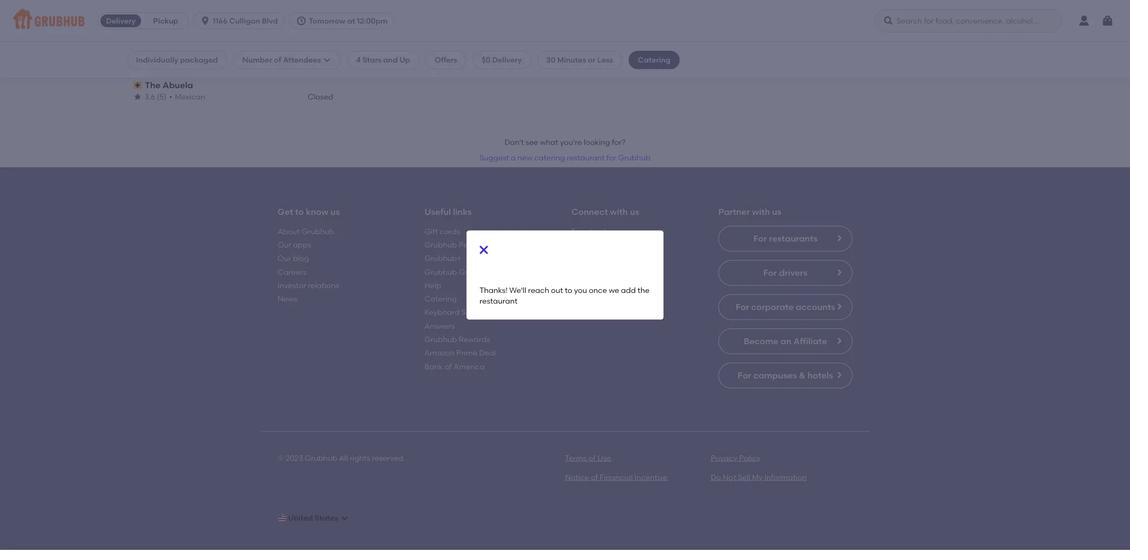 Task type: describe. For each thing, give the bounding box(es) containing it.
pickup button
[[143, 12, 188, 29]]

us for connect with us
[[630, 207, 640, 217]]

connect
[[572, 207, 608, 217]]

keyboard shortcuts link
[[425, 308, 496, 317]]

prime
[[457, 348, 478, 357]]

for for for restaurants
[[754, 233, 767, 244]]

for restaurants link
[[719, 226, 853, 251]]

investor relations link
[[278, 281, 339, 290]]

do
[[711, 473, 721, 482]]

terms of use link
[[565, 453, 611, 462]]

you
[[574, 286, 587, 295]]

america
[[454, 362, 485, 371]]

packaged
[[180, 55, 218, 64]]

the
[[145, 80, 161, 90]]

or
[[588, 55, 596, 64]]

grubhub+
[[425, 254, 462, 263]]

2 our from the top
[[278, 254, 291, 263]]

grubhub inside about grubhub our apps our blog careers investor relations news
[[302, 227, 334, 236]]

30 minutes or less
[[547, 55, 614, 64]]

individually
[[136, 55, 178, 64]]

for
[[607, 153, 617, 162]]

become an affiliate
[[744, 336, 828, 346]]

bank of america link
[[425, 362, 485, 371]]

suggest a new catering restaurant for grubhub
[[480, 153, 651, 162]]

useful links
[[425, 207, 472, 217]]

minutes
[[558, 55, 586, 64]]

drivers
[[779, 267, 808, 278]]

add
[[621, 286, 636, 295]]

3.6
[[145, 92, 155, 101]]

grubhub+ link
[[425, 254, 462, 263]]

tomorrow at 12:00pm button
[[289, 12, 399, 29]]

cards
[[440, 227, 460, 236]]

corporate
[[752, 302, 794, 312]]

grubhub down grubhub+ link
[[425, 267, 457, 276]]

united states
[[288, 513, 338, 522]]

notice
[[565, 473, 589, 482]]

careers link
[[278, 267, 307, 276]]

privacy
[[711, 453, 738, 462]]

amazon prime deal link
[[425, 348, 496, 357]]

reserved.
[[372, 453, 405, 462]]

1 horizontal spatial closed
[[308, 92, 333, 101]]

for for for campuses & hotels
[[738, 370, 752, 380]]

rewards
[[459, 335, 490, 344]]

$0 delivery
[[482, 55, 522, 64]]

with for partner
[[752, 207, 770, 217]]

1166 culligan blvd
[[213, 16, 278, 25]]

terms of use
[[565, 453, 611, 462]]

about grubhub our apps our blog careers investor relations news
[[278, 227, 339, 303]]

grubhub rewards link
[[425, 335, 490, 344]]

about grubhub link
[[278, 227, 334, 236]]

subscription pass image
[[133, 82, 143, 89]]

you're
[[560, 138, 582, 147]]

catering inside gift cards grubhub perks grubhub+ grubhub guarantee help catering keyboard shortcuts answers grubhub rewards amazon prime deal bank of america
[[425, 294, 457, 303]]

out
[[551, 286, 563, 295]]

main content containing the abuela
[[0, 0, 1131, 550]]

catering link
[[425, 294, 457, 303]]

save this restaurant button
[[314, 11, 333, 31]]

0 vertical spatial closed
[[220, 34, 246, 43]]

become an affiliate link
[[719, 328, 853, 354]]

for campuses & hotels link
[[719, 363, 853, 388]]

we
[[609, 286, 620, 295]]

star icon image
[[133, 92, 142, 101]]

for drivers link
[[719, 260, 853, 286]]

svg image for 1166 culligan blvd
[[200, 16, 211, 26]]

and
[[383, 55, 398, 64]]

0 vertical spatial catering
[[638, 55, 671, 64]]

of for number
[[274, 55, 281, 64]]

about
[[278, 227, 300, 236]]

a
[[511, 153, 516, 162]]

grubhub inside button
[[618, 153, 651, 162]]

delivery inside the delivery button
[[106, 16, 136, 25]]

language select image
[[278, 514, 286, 522]]

grubhub left all at left
[[305, 453, 337, 462]]

states
[[315, 513, 338, 522]]

for for for drivers
[[764, 267, 777, 278]]

blvd
[[262, 16, 278, 25]]

abuela
[[163, 80, 193, 90]]

at
[[347, 16, 355, 25]]

notice of financial incentive
[[565, 473, 668, 482]]

what
[[540, 138, 559, 147]]

information
[[765, 473, 807, 482]]

gift cards link
[[425, 227, 460, 236]]

notice of financial incentive link
[[565, 473, 668, 482]]

incentive
[[635, 473, 668, 482]]

4
[[356, 55, 361, 64]]

looking
[[584, 138, 610, 147]]

reach
[[528, 286, 550, 295]]

4 stars and up
[[356, 55, 410, 64]]

keyboard
[[425, 308, 460, 317]]

the abuela logo image
[[199, 5, 267, 73]]

to inside thanks! we'll reach out to you once we add the restaurant
[[565, 286, 573, 295]]

us for partner with us
[[772, 207, 782, 217]]

$0
[[482, 55, 491, 64]]

not
[[723, 473, 736, 482]]

delivery button
[[98, 12, 143, 29]]

my
[[753, 473, 763, 482]]

individually packaged
[[136, 55, 218, 64]]



Task type: locate. For each thing, give the bounding box(es) containing it.
for for for corporate accounts
[[736, 302, 750, 312]]

news link
[[278, 294, 297, 303]]

svg image inside main navigation navigation
[[884, 16, 894, 26]]

for left the 'corporate'
[[736, 302, 750, 312]]

pickup
[[153, 16, 178, 25]]

svg image inside 1166 culligan blvd button
[[200, 16, 211, 26]]

1 horizontal spatial to
[[565, 286, 573, 295]]

thanks!
[[480, 286, 508, 295]]

2 horizontal spatial us
[[772, 207, 782, 217]]

1 with from the left
[[610, 207, 628, 217]]

restaurant inside button
[[567, 153, 605, 162]]

grubhub down gift cards link
[[425, 240, 457, 249]]

1 vertical spatial our
[[278, 254, 291, 263]]

1 horizontal spatial catering
[[638, 55, 671, 64]]

0 horizontal spatial restaurant
[[480, 296, 518, 306]]

1 vertical spatial to
[[565, 286, 573, 295]]

1166
[[213, 16, 228, 25]]

of right number
[[274, 55, 281, 64]]

&
[[799, 370, 806, 380]]

0 horizontal spatial us
[[331, 207, 340, 217]]

to right the get
[[295, 207, 304, 217]]

1 us from the left
[[331, 207, 340, 217]]

of right the bank
[[445, 362, 452, 371]]

the abuela link
[[133, 79, 333, 91]]

suggest
[[480, 153, 509, 162]]

1 horizontal spatial with
[[752, 207, 770, 217]]

0 horizontal spatial delivery
[[106, 16, 136, 25]]

facebook
[[572, 227, 608, 236]]

2 with from the left
[[752, 207, 770, 217]]

connect with us
[[572, 207, 640, 217]]

1 horizontal spatial svg image
[[296, 16, 307, 26]]

0 vertical spatial delivery
[[106, 16, 136, 25]]

closed down attendees
[[308, 92, 333, 101]]

0 horizontal spatial to
[[295, 207, 304, 217]]

catering right less on the top right of page
[[638, 55, 671, 64]]

become
[[744, 336, 779, 346]]

our
[[278, 240, 291, 249], [278, 254, 291, 263]]

restaurant
[[567, 153, 605, 162], [480, 296, 518, 306]]

investor
[[278, 281, 306, 290]]

for drivers
[[764, 267, 808, 278]]

3.6 (5)
[[145, 92, 167, 101]]

restaurant down looking
[[567, 153, 605, 162]]

for left campuses
[[738, 370, 752, 380]]

svg image inside tomorrow at 12:00pm button
[[296, 16, 307, 26]]

2 horizontal spatial svg image
[[1102, 14, 1115, 27]]

our up "careers" link
[[278, 254, 291, 263]]

1 horizontal spatial restaurant
[[567, 153, 605, 162]]

get
[[278, 207, 293, 217]]

get to know us
[[278, 207, 340, 217]]

to right out on the left
[[565, 286, 573, 295]]

don't see what you're looking for?
[[505, 138, 626, 147]]

know
[[306, 207, 329, 217]]

2023
[[286, 453, 303, 462]]

use
[[598, 453, 611, 462]]

our down about
[[278, 240, 291, 249]]

help
[[425, 281, 442, 290]]

with
[[610, 207, 628, 217], [752, 207, 770, 217]]

delivery left pickup button
[[106, 16, 136, 25]]

policy
[[739, 453, 761, 462]]

for?
[[612, 138, 626, 147]]

main content
[[0, 0, 1131, 550]]

0 vertical spatial restaurant
[[567, 153, 605, 162]]

1 vertical spatial catering
[[425, 294, 457, 303]]

for down partner with us on the right top of the page
[[754, 233, 767, 244]]

do not sell my information link
[[711, 473, 807, 482]]

answers
[[425, 321, 455, 330]]

0 horizontal spatial with
[[610, 207, 628, 217]]

less
[[598, 55, 614, 64]]

gift cards grubhub perks grubhub+ grubhub guarantee help catering keyboard shortcuts answers grubhub rewards amazon prime deal bank of america
[[425, 227, 499, 371]]

delivery right the $0
[[492, 55, 522, 64]]

an
[[781, 336, 792, 346]]

3 us from the left
[[772, 207, 782, 217]]

grubhub perks link
[[425, 240, 478, 249]]

gift
[[425, 227, 438, 236]]

save this restaurant image
[[317, 15, 330, 27]]

restaurant inside thanks! we'll reach out to you once we add the restaurant
[[480, 296, 518, 306]]

partner
[[719, 207, 750, 217]]

help link
[[425, 281, 442, 290]]

us up for restaurants
[[772, 207, 782, 217]]

amazon
[[425, 348, 455, 357]]

useful
[[425, 207, 451, 217]]

1 our from the top
[[278, 240, 291, 249]]

0 horizontal spatial closed
[[220, 34, 246, 43]]

0 horizontal spatial svg image
[[200, 16, 211, 26]]

0 vertical spatial our
[[278, 240, 291, 249]]

us right know
[[331, 207, 340, 217]]

answers link
[[425, 321, 455, 330]]

with for connect
[[610, 207, 628, 217]]

restaurant down thanks!
[[480, 296, 518, 306]]

accounts
[[796, 302, 836, 312]]

rights
[[350, 453, 370, 462]]

for left drivers on the right of the page
[[764, 267, 777, 278]]

• mexican
[[169, 92, 205, 101]]

closed down 1166 culligan blvd button
[[220, 34, 246, 43]]

of inside gift cards grubhub perks grubhub+ grubhub guarantee help catering keyboard shortcuts answers grubhub rewards amazon prime deal bank of america
[[445, 362, 452, 371]]

•
[[169, 92, 172, 101]]

careers
[[278, 267, 307, 276]]

1 horizontal spatial us
[[630, 207, 640, 217]]

number of attendees
[[242, 55, 321, 64]]

with right connect on the top of page
[[610, 207, 628, 217]]

1 vertical spatial delivery
[[492, 55, 522, 64]]

for restaurants
[[754, 233, 818, 244]]

grubhub down for? on the top of page
[[618, 153, 651, 162]]

us right connect on the top of page
[[630, 207, 640, 217]]

delivery inside main content
[[492, 55, 522, 64]]

perks
[[459, 240, 478, 249]]

delivery
[[106, 16, 136, 25], [492, 55, 522, 64]]

up
[[400, 55, 410, 64]]

svg image
[[884, 16, 894, 26], [323, 56, 332, 64], [478, 244, 490, 256], [340, 514, 349, 522]]

0 vertical spatial to
[[295, 207, 304, 217]]

our apps link
[[278, 240, 311, 249]]

thanks! we'll reach out to you once we add the restaurant
[[480, 286, 650, 306]]

©
[[278, 453, 284, 462]]

campuses
[[754, 370, 797, 380]]

0 horizontal spatial catering
[[425, 294, 457, 303]]

1 vertical spatial closed
[[308, 92, 333, 101]]

grubhub down answers
[[425, 335, 457, 344]]

1 horizontal spatial delivery
[[492, 55, 522, 64]]

for campuses & hotels
[[738, 370, 834, 380]]

grubhub
[[618, 153, 651, 162], [302, 227, 334, 236], [425, 240, 457, 249], [425, 267, 457, 276], [425, 335, 457, 344], [305, 453, 337, 462]]

with right partner at top
[[752, 207, 770, 217]]

see
[[526, 138, 538, 147]]

deal
[[479, 348, 496, 357]]

facebook link
[[572, 227, 608, 236]]

of right "notice"
[[591, 473, 598, 482]]

shortcuts
[[462, 308, 496, 317]]

svg image for tomorrow at 12:00pm
[[296, 16, 307, 26]]

of for terms
[[589, 453, 596, 462]]

1 vertical spatial restaurant
[[480, 296, 518, 306]]

of for notice
[[591, 473, 598, 482]]

links
[[453, 207, 472, 217]]

blog
[[293, 254, 309, 263]]

main navigation navigation
[[0, 0, 1131, 42]]

tomorrow at 12:00pm
[[309, 16, 388, 25]]

of left use
[[589, 453, 596, 462]]

catering up keyboard
[[425, 294, 457, 303]]

united
[[288, 513, 313, 522]]

sell
[[738, 473, 751, 482]]

once
[[589, 286, 607, 295]]

restaurants
[[769, 233, 818, 244]]

30
[[547, 55, 556, 64]]

svg image
[[1102, 14, 1115, 27], [200, 16, 211, 26], [296, 16, 307, 26]]

grubhub down know
[[302, 227, 334, 236]]

relations
[[308, 281, 339, 290]]

2 us from the left
[[630, 207, 640, 217]]

to inside main content
[[295, 207, 304, 217]]

suggest a new catering restaurant for grubhub button
[[475, 148, 656, 167]]



Task type: vqa. For each thing, say whether or not it's contained in the screenshot.
En
no



